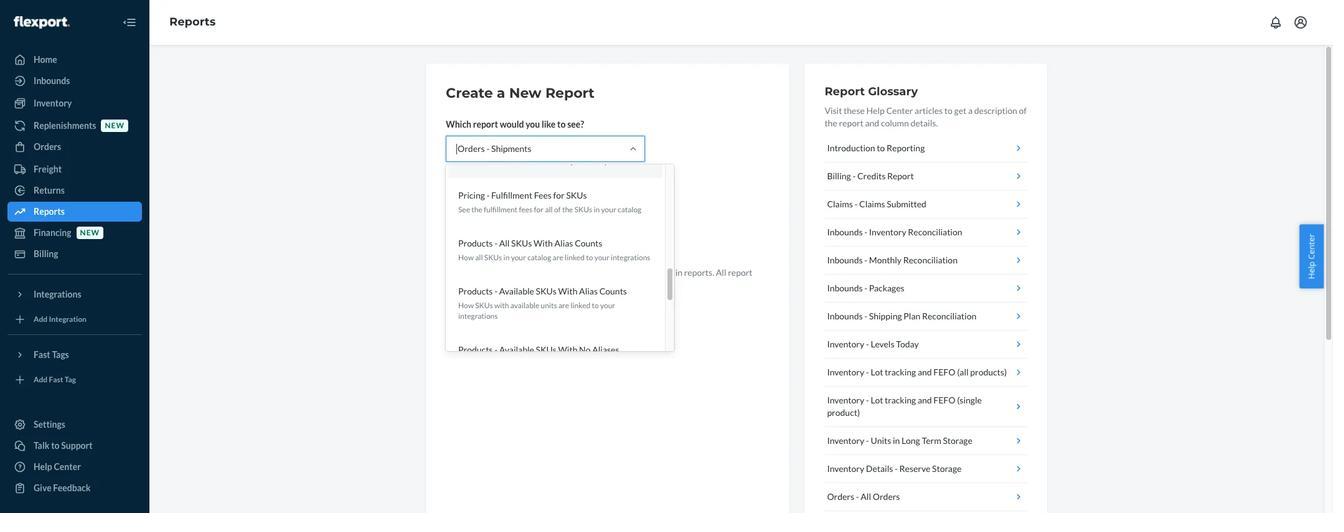 Task type: describe. For each thing, give the bounding box(es) containing it.
with for products - available skus with alias counts
[[558, 286, 578, 297]]

claims - claims submitted
[[827, 199, 927, 209]]

freight link
[[7, 159, 142, 179]]

inbounds link
[[7, 71, 142, 91]]

fulfillment
[[492, 190, 533, 200]]

inventory - lot tracking and fefo (single product) button
[[825, 387, 1028, 427]]

of inside visit these help center articles to get a description of the report and column details.
[[1019, 105, 1027, 116]]

levels
[[871, 339, 895, 349]]

aliases
[[593, 345, 619, 355]]

- inside the inventory details - reserve storage button
[[895, 463, 898, 474]]

0 vertical spatial reports link
[[169, 15, 216, 29]]

in inside pricing - fulfillment fees for skus see the fulfillment fees for all of the skus in your catalog
[[594, 205, 600, 214]]

(utc).
[[569, 280, 593, 290]]

open notifications image
[[1269, 15, 1284, 30]]

linked inside the products - all skus with alias counts how all skus in your catalog are linked to your integrations
[[565, 253, 585, 262]]

in inside the products - all skus with alias counts how all skus in your catalog are linked to your integrations
[[504, 253, 510, 262]]

to inside visit these help center articles to get a description of the report and column details.
[[945, 105, 953, 116]]

fefo for (single
[[934, 395, 956, 406]]

with for products - all skus with alias counts
[[534, 238, 553, 249]]

inventory - levels today
[[827, 339, 919, 349]]

your inside products - available skus with alias counts how skus with available units are linked to your integrations
[[600, 301, 616, 310]]

reporting
[[887, 143, 925, 153]]

inbounds for inbounds - shipping plan reconciliation
[[827, 311, 863, 321]]

integration
[[49, 315, 87, 324]]

home
[[34, 54, 57, 65]]

introduction to reporting
[[827, 143, 925, 153]]

inventory details - reserve storage button
[[825, 455, 1028, 483]]

in up with
[[501, 280, 508, 290]]

inbounds - monthly reconciliation
[[827, 255, 958, 265]]

products - all skus with alias counts how all skus in your catalog are linked to your integrations
[[458, 238, 651, 262]]

replenishments
[[34, 120, 96, 131]]

fees
[[519, 205, 533, 214]]

- for inventory - levels today
[[866, 339, 869, 349]]

0 vertical spatial reports
[[169, 15, 216, 29]]

get
[[955, 105, 967, 116]]

orders for orders
[[34, 141, 61, 152]]

it may take up to 2 hours for new information to be reflected in reports. all report time fields are in universal time (utc).
[[446, 267, 753, 290]]

- for claims - claims submitted
[[855, 199, 858, 209]]

help inside help center link
[[34, 462, 52, 472]]

pricing - fulfillment fees for skus see the fulfillment fees for all of the skus in your catalog
[[458, 190, 642, 214]]

add for add fast tag
[[34, 375, 47, 385]]

see?
[[568, 119, 584, 130]]

take
[[471, 267, 488, 278]]

help center inside help center button
[[1307, 234, 1318, 279]]

the right fees
[[562, 205, 573, 214]]

help inside help center button
[[1307, 262, 1318, 279]]

reports.
[[684, 267, 715, 278]]

1 horizontal spatial report
[[825, 85, 865, 98]]

like
[[542, 119, 556, 130]]

talk
[[34, 440, 50, 451]]

details.
[[911, 118, 938, 128]]

articles
[[915, 105, 943, 116]]

help center link
[[7, 457, 142, 477]]

to inside products - available skus with alias counts how skus with available units are linked to your integrations
[[592, 301, 599, 310]]

10/18/2023
[[563, 201, 610, 211]]

returns link
[[7, 181, 142, 201]]

reflected
[[639, 267, 674, 278]]

- for products - available skus with no aliases
[[495, 345, 498, 355]]

skus up hours
[[511, 238, 532, 249]]

available for products - available skus with alias counts how skus with available units are linked to your integrations
[[499, 286, 534, 297]]

in left reports.
[[676, 267, 683, 278]]

create for create report
[[457, 239, 484, 249]]

help center button
[[1300, 225, 1324, 289]]

information inside it may take up to 2 hours for new information to be reflected in reports. all report time fields are in universal time (utc).
[[572, 267, 617, 278]]

- for inventory - units in long term storage
[[866, 435, 869, 446]]

products)
[[971, 367, 1007, 377]]

inventory for inventory details - reserve storage
[[827, 463, 865, 474]]

report up orders - shipments
[[473, 119, 498, 130]]

report for create a new report
[[546, 85, 595, 102]]

fees
[[534, 190, 552, 200]]

tracking for (single
[[885, 395, 916, 406]]

skus left no
[[536, 345, 557, 355]]

orders for orders - shipments
[[458, 143, 485, 154]]

and inside visit these help center articles to get a description of the report and column details.
[[866, 118, 880, 128]]

report for billing - credits report
[[888, 171, 914, 181]]

in inside button
[[893, 435, 900, 446]]

billing link
[[7, 244, 142, 264]]

range
[[467, 178, 489, 188]]

shipments
[[491, 143, 532, 154]]

0 vertical spatial a
[[497, 85, 505, 102]]

returns
[[34, 185, 65, 196]]

give feedback button
[[7, 478, 142, 498]]

skus up 10/18/2023
[[566, 190, 587, 200]]

catalog inside the products - all skus with alias counts how all skus in your catalog are linked to your integrations
[[528, 253, 551, 262]]

1 vertical spatial fast
[[49, 375, 63, 385]]

10/16/2023
[[454, 201, 501, 211]]

available for products - available skus with no aliases
[[499, 345, 534, 355]]

introduction
[[827, 143, 876, 153]]

how for products - all skus with alias counts
[[458, 253, 474, 262]]

provides
[[458, 157, 487, 166]]

create for create a new report
[[446, 85, 493, 102]]

counts for products - available skus with alias counts
[[600, 286, 627, 297]]

all for orders
[[861, 491, 871, 502]]

fast inside dropdown button
[[34, 349, 50, 360]]

lot for inventory - lot tracking and fefo (single product)
[[871, 395, 884, 406]]

to inside button
[[51, 440, 60, 451]]

- for orders - shipments
[[487, 143, 490, 154]]

monthly
[[869, 255, 902, 265]]

to inside 'button'
[[877, 143, 885, 153]]

tags
[[52, 349, 69, 360]]

orders link
[[7, 137, 142, 157]]

give
[[34, 483, 51, 493]]

glossary
[[868, 85, 918, 98]]

inbounds for inbounds - inventory reconciliation
[[827, 227, 863, 237]]

create a new report
[[446, 85, 595, 102]]

with
[[495, 301, 509, 310]]

you
[[526, 119, 540, 130]]

financing
[[34, 227, 71, 238]]

no
[[579, 345, 591, 355]]

inventory details - reserve storage
[[827, 463, 962, 474]]

to left 2
[[501, 267, 509, 278]]

your inside pricing - fulfillment fees for skus see the fulfillment fees for all of the skus in your catalog
[[601, 205, 617, 214]]

2 claims from the left
[[860, 199, 885, 209]]

storage inside button
[[943, 435, 973, 446]]

create report
[[457, 239, 511, 249]]

would
[[500, 119, 524, 130]]

visit these help center articles to get a description of the report and column details.
[[825, 105, 1027, 128]]

credits
[[858, 171, 886, 181]]

to right fees
[[542, 200, 550, 211]]

today
[[897, 339, 919, 349]]

date
[[446, 178, 465, 188]]

- for inbounds - packages
[[865, 283, 868, 293]]

for inside it may take up to 2 hours for new information to be reflected in reports. all report time fields are in universal time (utc).
[[541, 267, 552, 278]]

details
[[866, 463, 893, 474]]

1 vertical spatial reports link
[[7, 202, 142, 222]]

to inside the products - all skus with alias counts how all skus in your catalog are linked to your integrations
[[586, 253, 593, 262]]

introduction to reporting button
[[825, 135, 1028, 163]]

catalog inside pricing - fulfillment fees for skus see the fulfillment fees for all of the skus in your catalog
[[618, 205, 642, 214]]

alias for products - available skus with alias counts
[[579, 286, 598, 297]]

orders - all orders
[[827, 491, 900, 502]]

are inside products - available skus with alias counts how skus with available units are linked to your integrations
[[559, 301, 569, 310]]

all inside the products - all skus with alias counts how all skus in your catalog are linked to your integrations
[[475, 253, 483, 262]]

the right see
[[472, 205, 483, 214]]

to left be
[[618, 267, 627, 278]]

2 vertical spatial with
[[558, 345, 578, 355]]

skus up up at left
[[484, 253, 502, 262]]

orders - shipments
[[458, 143, 532, 154]]

0 horizontal spatial information
[[489, 157, 527, 166]]

new for replenishments
[[105, 121, 125, 130]]

help inside visit these help center articles to get a description of the report and column details.
[[867, 105, 885, 116]]

plan
[[904, 311, 921, 321]]

all inside it may take up to 2 hours for new information to be reflected in reports. all report time fields are in universal time (utc).
[[716, 267, 727, 278]]



Task type: vqa. For each thing, say whether or not it's contained in the screenshot.
Inventory - Lot tracking and FEFO (single product)
yes



Task type: locate. For each thing, give the bounding box(es) containing it.
all
[[545, 205, 553, 214], [475, 253, 483, 262]]

how
[[458, 253, 474, 262], [458, 301, 474, 310]]

shipping
[[869, 311, 902, 321]]

integrations down with
[[458, 312, 498, 321]]

1 vertical spatial products
[[458, 286, 493, 297]]

alias for products - all skus with alias counts
[[555, 238, 573, 249]]

center inside help center link
[[54, 462, 81, 472]]

in down shipments
[[594, 205, 600, 214]]

2 available from the top
[[499, 345, 534, 355]]

- left packages at right bottom
[[865, 283, 868, 293]]

1 horizontal spatial reports link
[[169, 15, 216, 29]]

1 vertical spatial billing
[[34, 249, 58, 259]]

column
[[881, 118, 909, 128]]

claims down credits
[[860, 199, 885, 209]]

2 products from the top
[[458, 286, 493, 297]]

are inside the products - all skus with alias counts how all skus in your catalog are linked to your integrations
[[553, 253, 564, 262]]

and for inventory - lot tracking and fefo (single product)
[[918, 395, 932, 406]]

all down the "fees"
[[545, 205, 553, 214]]

inventory for inventory - lot tracking and fefo (all products)
[[827, 367, 865, 377]]

linked down (utc). at the left bottom
[[571, 301, 591, 310]]

2 horizontal spatial all
[[861, 491, 871, 502]]

inbounds - shipping plan reconciliation
[[827, 311, 977, 321]]

fefo inside inventory - lot tracking and fefo (all products) button
[[934, 367, 956, 377]]

0 horizontal spatial alias
[[555, 238, 573, 249]]

inventory for inventory - lot tracking and fefo (single product)
[[827, 395, 865, 406]]

tracking down today
[[885, 367, 916, 377]]

pricing
[[458, 190, 485, 200]]

2 tracking from the top
[[885, 395, 916, 406]]

- inside 'inventory - units in long term storage' button
[[866, 435, 869, 446]]

orders - all orders button
[[825, 483, 1028, 511]]

report inside it may take up to 2 hours for new information to be reflected in reports. all report time fields are in universal time (utc).
[[728, 267, 753, 278]]

products for products - all skus with alias counts
[[458, 238, 493, 249]]

0 horizontal spatial claims
[[827, 199, 853, 209]]

counts inside products - available skus with alias counts how skus with available units are linked to your integrations
[[600, 286, 627, 297]]

give feedback
[[34, 483, 91, 493]]

1 vertical spatial integrations
[[458, 312, 498, 321]]

report
[[546, 85, 595, 102], [825, 85, 865, 98], [888, 171, 914, 181]]

orders up the freight
[[34, 141, 61, 152]]

inventory - levels today button
[[825, 331, 1028, 359]]

inbounds - packages button
[[825, 275, 1028, 303]]

provides information about the shipments in your orders
[[458, 157, 642, 166]]

- for inbounds - inventory reconciliation
[[865, 227, 868, 237]]

orders down details
[[873, 491, 900, 502]]

2 vertical spatial reconciliation
[[923, 311, 977, 321]]

all for products
[[499, 238, 510, 249]]

inventory for inventory - levels today
[[827, 339, 865, 349]]

0 vertical spatial products
[[458, 238, 493, 249]]

0 vertical spatial information
[[489, 157, 527, 166]]

catalog
[[618, 205, 642, 214], [528, 253, 551, 262]]

orders
[[34, 141, 61, 152], [458, 143, 485, 154], [827, 491, 855, 502], [873, 491, 900, 502]]

claims - claims submitted button
[[825, 191, 1028, 219]]

0 vertical spatial and
[[866, 118, 880, 128]]

all inside the products - all skus with alias counts how all skus in your catalog are linked to your integrations
[[499, 238, 510, 249]]

0 vertical spatial all
[[545, 205, 553, 214]]

tag
[[65, 375, 76, 385]]

reconciliation for inbounds - monthly reconciliation
[[904, 255, 958, 265]]

reconciliation down inbounds - inventory reconciliation button
[[904, 255, 958, 265]]

how inside the products - all skus with alias counts how all skus in your catalog are linked to your integrations
[[458, 253, 474, 262]]

lot down inventory - levels today
[[871, 367, 884, 377]]

all down details
[[861, 491, 871, 502]]

- up up at left
[[495, 238, 498, 249]]

0 vertical spatial new
[[105, 121, 125, 130]]

counts right (utc). at the left bottom
[[600, 286, 627, 297]]

alias
[[555, 238, 573, 249], [579, 286, 598, 297]]

2 vertical spatial all
[[861, 491, 871, 502]]

0 vertical spatial for
[[553, 190, 565, 200]]

1 horizontal spatial claims
[[860, 199, 885, 209]]

new inside it may take up to 2 hours for new information to be reflected in reports. all report time fields are in universal time (utc).
[[554, 267, 570, 278]]

your
[[604, 157, 619, 166], [601, 205, 617, 214], [511, 253, 526, 262], [595, 253, 610, 262], [600, 301, 616, 310]]

0 vertical spatial billing
[[827, 171, 851, 181]]

1 vertical spatial with
[[558, 286, 578, 297]]

counts for products - all skus with alias counts
[[575, 238, 603, 249]]

- up 10/16/2023
[[487, 190, 490, 200]]

1 horizontal spatial a
[[969, 105, 973, 116]]

units
[[871, 435, 892, 446]]

integrations up be
[[611, 253, 651, 262]]

0 horizontal spatial help center
[[34, 462, 81, 472]]

report inside 'button'
[[888, 171, 914, 181]]

inbounds down inbounds - packages
[[827, 311, 863, 321]]

claims down billing - credits report
[[827, 199, 853, 209]]

in right shipments
[[597, 157, 603, 166]]

add for add integration
[[34, 315, 47, 324]]

2 vertical spatial are
[[559, 301, 569, 310]]

inventory for inventory - units in long term storage
[[827, 435, 865, 446]]

0 horizontal spatial center
[[54, 462, 81, 472]]

- left the units
[[866, 435, 869, 446]]

inventory down product)
[[827, 435, 865, 446]]

with inside products - available skus with alias counts how skus with available units are linked to your integrations
[[558, 286, 578, 297]]

available inside products - available skus with alias counts how skus with available units are linked to your integrations
[[499, 286, 534, 297]]

1 vertical spatial help
[[1307, 262, 1318, 279]]

center inside visit these help center articles to get a description of the report and column details.
[[887, 105, 913, 116]]

0 horizontal spatial all
[[499, 238, 510, 249]]

1 vertical spatial a
[[969, 105, 973, 116]]

a inside visit these help center articles to get a description of the report and column details.
[[969, 105, 973, 116]]

0 vertical spatial center
[[887, 105, 913, 116]]

report up see?
[[546, 85, 595, 102]]

all right reports.
[[716, 267, 727, 278]]

fefo for (all
[[934, 367, 956, 377]]

- inside products - available skus with alias counts how skus with available units are linked to your integrations
[[495, 286, 498, 297]]

storage right term
[[943, 435, 973, 446]]

- for products - available skus with alias counts how skus with available units are linked to your integrations
[[495, 286, 498, 297]]

0 vertical spatial fast
[[34, 349, 50, 360]]

all down create report
[[475, 253, 483, 262]]

0 vertical spatial are
[[553, 253, 564, 262]]

a right get
[[969, 105, 973, 116]]

inventory link
[[7, 93, 142, 113]]

tracking inside the inventory - lot tracking and fefo (single product)
[[885, 395, 916, 406]]

create up may
[[457, 239, 484, 249]]

2 horizontal spatial help
[[1307, 262, 1318, 279]]

0 vertical spatial linked
[[565, 253, 585, 262]]

claims
[[827, 199, 853, 209], [860, 199, 885, 209]]

skus up units
[[536, 286, 557, 297]]

lot for inventory - lot tracking and fefo (all products)
[[871, 367, 884, 377]]

- inside orders - all orders "button"
[[856, 491, 859, 502]]

fefo inside the inventory - lot tracking and fefo (single product)
[[934, 395, 956, 406]]

date range
[[446, 178, 489, 188]]

lot inside the inventory - lot tracking and fefo (single product)
[[871, 395, 884, 406]]

1 vertical spatial information
[[572, 267, 617, 278]]

units
[[541, 301, 557, 310]]

description
[[975, 105, 1018, 116]]

time
[[446, 280, 463, 290]]

- inside the products - all skus with alias counts how all skus in your catalog are linked to your integrations
[[495, 238, 498, 249]]

new for financing
[[80, 228, 100, 238]]

- inside inbounds - packages button
[[865, 283, 868, 293]]

- inside inventory - lot tracking and fefo (all products) button
[[866, 367, 869, 377]]

all inside pricing - fulfillment fees for skus see the fulfillment fees for all of the skus in your catalog
[[545, 205, 553, 214]]

1 fefo from the top
[[934, 367, 956, 377]]

how up may
[[458, 253, 474, 262]]

1 horizontal spatial help
[[867, 105, 885, 116]]

shipments
[[562, 157, 595, 166]]

- inside inventory - levels today button
[[866, 339, 869, 349]]

in left 'long'
[[893, 435, 900, 446]]

billing inside 'button'
[[827, 171, 851, 181]]

reserve
[[900, 463, 931, 474]]

center inside help center button
[[1307, 234, 1318, 260]]

linked inside products - available skus with alias counts how skus with available units are linked to your integrations
[[571, 301, 591, 310]]

- left monthly
[[865, 255, 868, 265]]

report inside visit these help center articles to get a description of the report and column details.
[[839, 118, 864, 128]]

products - available skus with alias counts how skus with available units are linked to your integrations
[[458, 286, 627, 321]]

1 horizontal spatial of
[[1019, 105, 1027, 116]]

new up billing link
[[80, 228, 100, 238]]

alias right the time
[[579, 286, 598, 297]]

0 vertical spatial help
[[867, 105, 885, 116]]

counts up it may take up to 2 hours for new information to be reflected in reports. all report time fields are in universal time (utc).
[[575, 238, 603, 249]]

to left reporting
[[877, 143, 885, 153]]

add inside 'link'
[[34, 315, 47, 324]]

the
[[825, 118, 838, 128], [549, 157, 560, 166], [472, 205, 483, 214], [562, 205, 573, 214]]

home link
[[7, 50, 142, 70]]

about
[[529, 157, 548, 166]]

report inside button
[[485, 239, 511, 249]]

fefo left '(single'
[[934, 395, 956, 406]]

- inside pricing - fulfillment fees for skus see the fulfillment fees for all of the skus in your catalog
[[487, 190, 490, 200]]

storage right the 'reserve'
[[933, 463, 962, 474]]

fast tags
[[34, 349, 69, 360]]

may
[[454, 267, 470, 278]]

2 vertical spatial for
[[541, 267, 552, 278]]

help center inside help center link
[[34, 462, 81, 472]]

1 available from the top
[[499, 286, 534, 297]]

add fast tag link
[[7, 370, 142, 390]]

1 vertical spatial center
[[1307, 234, 1318, 260]]

1 vertical spatial and
[[918, 367, 932, 377]]

lot up the units
[[871, 395, 884, 406]]

it
[[446, 267, 452, 278]]

0 horizontal spatial integrations
[[458, 312, 498, 321]]

storage inside button
[[933, 463, 962, 474]]

0 horizontal spatial new
[[80, 228, 100, 238]]

1 how from the top
[[458, 253, 474, 262]]

the down visit
[[825, 118, 838, 128]]

for
[[553, 190, 565, 200], [534, 205, 544, 214], [541, 267, 552, 278]]

reports inside reports link
[[34, 206, 65, 217]]

1 horizontal spatial all
[[545, 205, 553, 214]]

1 horizontal spatial center
[[887, 105, 913, 116]]

- down billing - credits report
[[855, 199, 858, 209]]

report up these
[[825, 85, 865, 98]]

0 horizontal spatial billing
[[34, 249, 58, 259]]

0 vertical spatial how
[[458, 253, 474, 262]]

orders for orders - all orders
[[827, 491, 855, 502]]

skus left with
[[475, 301, 493, 310]]

1 vertical spatial available
[[499, 345, 534, 355]]

1 horizontal spatial all
[[716, 267, 727, 278]]

- for billing - credits report
[[853, 171, 856, 181]]

0 horizontal spatial reports
[[34, 206, 65, 217]]

report up up at left
[[485, 239, 511, 249]]

1 vertical spatial are
[[487, 280, 500, 290]]

0 horizontal spatial catalog
[[528, 253, 551, 262]]

available
[[511, 301, 540, 310]]

1 horizontal spatial alias
[[579, 286, 598, 297]]

inventory up monthly
[[869, 227, 907, 237]]

for up the time
[[541, 267, 552, 278]]

open account menu image
[[1294, 15, 1309, 30]]

create up which
[[446, 85, 493, 102]]

1 horizontal spatial integrations
[[611, 253, 651, 262]]

skus down shipments
[[575, 205, 593, 214]]

inventory up product)
[[827, 395, 865, 406]]

fefo
[[934, 367, 956, 377], [934, 395, 956, 406]]

be
[[628, 267, 638, 278]]

reports link
[[169, 15, 216, 29], [7, 202, 142, 222]]

fast left tags
[[34, 349, 50, 360]]

- inside inbounds - monthly reconciliation button
[[865, 255, 868, 265]]

1 tracking from the top
[[885, 367, 916, 377]]

0 vertical spatial tracking
[[885, 367, 916, 377]]

1 lot from the top
[[871, 367, 884, 377]]

2 add from the top
[[34, 375, 47, 385]]

0 horizontal spatial of
[[554, 205, 561, 214]]

1 vertical spatial new
[[80, 228, 100, 238]]

1 vertical spatial add
[[34, 375, 47, 385]]

products for products - available skus with alias counts
[[458, 286, 493, 297]]

a left "new"
[[497, 85, 505, 102]]

how down fields
[[458, 301, 474, 310]]

0 vertical spatial counts
[[575, 238, 603, 249]]

all down fulfillment
[[499, 238, 510, 249]]

orders down inventory details - reserve storage
[[827, 491, 855, 502]]

1 vertical spatial linked
[[571, 301, 591, 310]]

up
[[489, 267, 499, 278]]

alias inside the products - all skus with alias counts how all skus in your catalog are linked to your integrations
[[555, 238, 573, 249]]

close navigation image
[[122, 15, 137, 30]]

0 horizontal spatial reports link
[[7, 202, 142, 222]]

0 vertical spatial with
[[534, 238, 553, 249]]

- for orders - all orders
[[856, 491, 859, 502]]

2 lot from the top
[[871, 395, 884, 406]]

1 vertical spatial storage
[[933, 463, 962, 474]]

0 vertical spatial create
[[446, 85, 493, 102]]

2
[[511, 267, 516, 278]]

0 horizontal spatial report
[[546, 85, 595, 102]]

- inside inbounds - inventory reconciliation button
[[865, 227, 868, 237]]

2 vertical spatial new
[[554, 267, 570, 278]]

product)
[[827, 407, 860, 418]]

0 horizontal spatial all
[[475, 253, 483, 262]]

the right about
[[549, 157, 560, 166]]

- right details
[[895, 463, 898, 474]]

1 vertical spatial alias
[[579, 286, 598, 297]]

1 vertical spatial reports
[[34, 206, 65, 217]]

products inside the products - all skus with alias counts how all skus in your catalog are linked to your integrations
[[458, 238, 493, 249]]

time
[[548, 280, 567, 290]]

in down create report
[[504, 253, 510, 262]]

1 vertical spatial help center
[[34, 462, 81, 472]]

billing for billing
[[34, 249, 58, 259]]

0 vertical spatial of
[[1019, 105, 1027, 116]]

0 vertical spatial fefo
[[934, 367, 956, 377]]

skus
[[566, 190, 587, 200], [575, 205, 593, 214], [511, 238, 532, 249], [484, 253, 502, 262], [536, 286, 557, 297], [475, 301, 493, 310], [536, 345, 557, 355]]

- up inventory - units in long term storage
[[866, 395, 869, 406]]

the inside visit these help center articles to get a description of the report and column details.
[[825, 118, 838, 128]]

2 vertical spatial and
[[918, 395, 932, 406]]

to right like
[[558, 119, 566, 130]]

catalog right 10/18/2023
[[618, 205, 642, 214]]

add left integration on the left bottom of the page
[[34, 315, 47, 324]]

new up the time
[[554, 267, 570, 278]]

2 horizontal spatial center
[[1307, 234, 1318, 260]]

inventory - lot tracking and fefo (all products) button
[[825, 359, 1028, 387]]

- inside claims - claims submitted button
[[855, 199, 858, 209]]

- for inventory - lot tracking and fefo (all products)
[[866, 367, 869, 377]]

add down fast tags
[[34, 375, 47, 385]]

1 horizontal spatial new
[[105, 121, 125, 130]]

to up it may take up to 2 hours for new information to be reflected in reports. all report time fields are in universal time (utc).
[[586, 253, 593, 262]]

inbounds
[[34, 75, 70, 86], [827, 227, 863, 237], [827, 255, 863, 265], [827, 283, 863, 293], [827, 311, 863, 321]]

add integration
[[34, 315, 87, 324]]

reconciliation
[[908, 227, 963, 237], [904, 255, 958, 265], [923, 311, 977, 321]]

1 horizontal spatial billing
[[827, 171, 851, 181]]

center
[[887, 105, 913, 116], [1307, 234, 1318, 260], [54, 462, 81, 472]]

1 vertical spatial how
[[458, 301, 474, 310]]

how inside products - available skus with alias counts how skus with available units are linked to your integrations
[[458, 301, 474, 310]]

0 vertical spatial catalog
[[618, 205, 642, 214]]

inventory left "levels"
[[827, 339, 865, 349]]

reconciliation down claims - claims submitted button
[[908, 227, 963, 237]]

orders
[[621, 157, 642, 166]]

storage
[[943, 435, 973, 446], [933, 463, 962, 474]]

counts inside the products - all skus with alias counts how all skus in your catalog are linked to your integrations
[[575, 238, 603, 249]]

integrations inside products - available skus with alias counts how skus with available units are linked to your integrations
[[458, 312, 498, 321]]

1 vertical spatial of
[[554, 205, 561, 214]]

information down "shipments"
[[489, 157, 527, 166]]

inventory - lot tracking and fefo (all products)
[[827, 367, 1007, 377]]

and down inventory - levels today button at bottom
[[918, 367, 932, 377]]

alias up the time
[[555, 238, 573, 249]]

and inside the inventory - lot tracking and fefo (single product)
[[918, 395, 932, 406]]

2 horizontal spatial report
[[888, 171, 914, 181]]

- for inbounds - monthly reconciliation
[[865, 255, 868, 265]]

fefo left (all
[[934, 367, 956, 377]]

billing - credits report
[[827, 171, 914, 181]]

1 horizontal spatial catalog
[[618, 205, 642, 214]]

0 vertical spatial lot
[[871, 367, 884, 377]]

1 vertical spatial lot
[[871, 395, 884, 406]]

see
[[458, 205, 470, 214]]

inbounds up inbounds - packages
[[827, 255, 863, 265]]

report down these
[[839, 118, 864, 128]]

all
[[499, 238, 510, 249], [716, 267, 727, 278], [861, 491, 871, 502]]

1 vertical spatial catalog
[[528, 253, 551, 262]]

1 vertical spatial create
[[457, 239, 484, 249]]

- for inventory - lot tracking and fefo (single product)
[[866, 395, 869, 406]]

universal
[[510, 280, 546, 290]]

and down inventory - lot tracking and fefo (all products) button
[[918, 395, 932, 406]]

- for products - all skus with alias counts how all skus in your catalog are linked to your integrations
[[495, 238, 498, 249]]

to down (utc). at the left bottom
[[592, 301, 599, 310]]

tracking
[[885, 367, 916, 377], [885, 395, 916, 406]]

(single
[[958, 395, 982, 406]]

new up orders link
[[105, 121, 125, 130]]

settings link
[[7, 415, 142, 435]]

information up (utc). at the left bottom
[[572, 267, 617, 278]]

products inside products - available skus with alias counts how skus with available units are linked to your integrations
[[458, 286, 493, 297]]

1 add from the top
[[34, 315, 47, 324]]

counts
[[575, 238, 603, 249], [600, 286, 627, 297]]

to right talk on the bottom
[[51, 440, 60, 451]]

tracking down inventory - lot tracking and fefo (all products) on the bottom right of page
[[885, 395, 916, 406]]

integrations button
[[7, 285, 142, 305]]

available down available
[[499, 345, 534, 355]]

with inside the products - all skus with alias counts how all skus in your catalog are linked to your integrations
[[534, 238, 553, 249]]

inbounds for inbounds - packages
[[827, 283, 863, 293]]

inventory inside the inventory - lot tracking and fefo (single product)
[[827, 395, 865, 406]]

visit
[[825, 105, 842, 116]]

1 vertical spatial for
[[534, 205, 544, 214]]

3 products from the top
[[458, 345, 493, 355]]

billing down financing
[[34, 249, 58, 259]]

create report button
[[446, 232, 521, 257]]

1 vertical spatial counts
[[600, 286, 627, 297]]

available
[[499, 286, 534, 297], [499, 345, 534, 355]]

0 vertical spatial reconciliation
[[908, 227, 963, 237]]

report right reports.
[[728, 267, 753, 278]]

0 vertical spatial available
[[499, 286, 534, 297]]

billing for billing - credits report
[[827, 171, 851, 181]]

1 vertical spatial all
[[475, 253, 483, 262]]

of inside pricing - fulfillment fees for skus see the fulfillment fees for all of the skus in your catalog
[[554, 205, 561, 214]]

0 vertical spatial add
[[34, 315, 47, 324]]

inventory for inventory
[[34, 98, 72, 108]]

inbounds inside button
[[827, 283, 863, 293]]

0 vertical spatial help center
[[1307, 234, 1318, 279]]

- left credits
[[853, 171, 856, 181]]

- down inventory - levels today
[[866, 367, 869, 377]]

are down up at left
[[487, 280, 500, 290]]

and for inventory - lot tracking and fefo (all products)
[[918, 367, 932, 377]]

inbounds for inbounds - monthly reconciliation
[[827, 255, 863, 265]]

term
[[922, 435, 942, 446]]

add
[[34, 315, 47, 324], [34, 375, 47, 385]]

add integration link
[[7, 310, 142, 330]]

2 horizontal spatial new
[[554, 267, 570, 278]]

1 vertical spatial reconciliation
[[904, 255, 958, 265]]

inbounds - monthly reconciliation button
[[825, 247, 1028, 275]]

- inside the inventory - lot tracking and fefo (single product)
[[866, 395, 869, 406]]

reconciliation down inbounds - packages button
[[923, 311, 977, 321]]

fulfillment
[[484, 205, 518, 214]]

packages
[[869, 283, 905, 293]]

all inside "button"
[[861, 491, 871, 502]]

are inside it may take up to 2 hours for new information to be reflected in reports. all report time fields are in universal time (utc).
[[487, 280, 500, 290]]

report
[[839, 118, 864, 128], [473, 119, 498, 130], [485, 239, 511, 249], [728, 267, 753, 278]]

fast left tag
[[49, 375, 63, 385]]

products - available skus with no aliases
[[458, 345, 619, 355]]

2 vertical spatial help
[[34, 462, 52, 472]]

inbounds for inbounds
[[34, 75, 70, 86]]

- up provides
[[487, 143, 490, 154]]

- down inventory details - reserve storage
[[856, 491, 859, 502]]

with
[[534, 238, 553, 249], [558, 286, 578, 297], [558, 345, 578, 355]]

- for inbounds - shipping plan reconciliation
[[865, 311, 868, 321]]

how for products - available skus with alias counts
[[458, 301, 474, 310]]

new
[[509, 85, 542, 102]]

- inside billing - credits report 'button'
[[853, 171, 856, 181]]

(all
[[958, 367, 969, 377]]

talk to support button
[[7, 436, 142, 456]]

inventory inside 'link'
[[34, 98, 72, 108]]

- for pricing - fulfillment fees for skus see the fulfillment fees for all of the skus in your catalog
[[487, 190, 490, 200]]

2 vertical spatial center
[[54, 462, 81, 472]]

reconciliation for inbounds - inventory reconciliation
[[908, 227, 963, 237]]

integrations inside the products - all skus with alias counts how all skus in your catalog are linked to your integrations
[[611, 253, 651, 262]]

alias inside products - available skus with alias counts how skus with available units are linked to your integrations
[[579, 286, 598, 297]]

- inside 'inbounds - shipping plan reconciliation' button
[[865, 311, 868, 321]]

create inside button
[[457, 239, 484, 249]]

1 products from the top
[[458, 238, 493, 249]]

2 how from the top
[[458, 301, 474, 310]]

1 claims from the left
[[827, 199, 853, 209]]

tracking for (all
[[885, 367, 916, 377]]

support
[[61, 440, 93, 451]]

and left column
[[866, 118, 880, 128]]

flexport logo image
[[14, 16, 70, 28]]

catalog up hours
[[528, 253, 551, 262]]

1 horizontal spatial information
[[572, 267, 617, 278]]

inbounds - inventory reconciliation button
[[825, 219, 1028, 247]]

of
[[1019, 105, 1027, 116], [554, 205, 561, 214]]

of right description
[[1019, 105, 1027, 116]]

0 horizontal spatial help
[[34, 462, 52, 472]]

feedback
[[53, 483, 91, 493]]

inventory - lot tracking and fefo (single product)
[[827, 395, 982, 418]]

for right fees
[[534, 205, 544, 214]]

2 fefo from the top
[[934, 395, 956, 406]]



